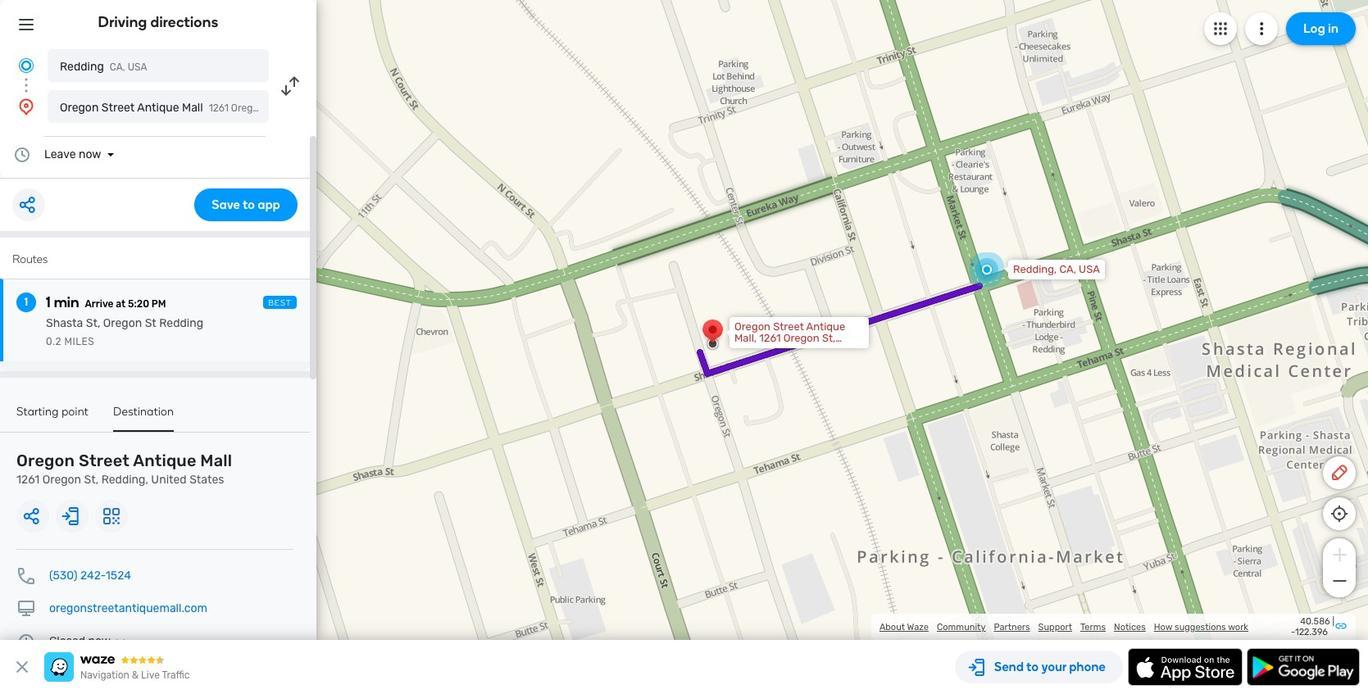 Task type: locate. For each thing, give the bounding box(es) containing it.
zoom in image
[[1330, 545, 1350, 565]]

antique inside oregon street antique mall 1261 oregon st, redding, united states
[[133, 451, 197, 471]]

1 vertical spatial united
[[151, 473, 187, 487]]

street inside oregon street antique mall 1261 oregon st, redding, united states
[[79, 451, 130, 471]]

usa for redding
[[128, 62, 147, 73]]

directions
[[150, 13, 218, 31]]

united down destination button
[[151, 473, 187, 487]]

street inside oregon street antique mall, 1261 oregon st, redding, united states
[[773, 321, 804, 333]]

0 vertical spatial antique
[[137, 101, 179, 115]]

oregon inside shasta st, oregon st redding 0.2 miles
[[103, 317, 142, 330]]

1
[[46, 294, 51, 312], [24, 295, 28, 309]]

redding ca, usa
[[60, 60, 147, 74]]

states inside oregon street antique mall, 1261 oregon st, redding, united states
[[817, 344, 849, 356]]

0 vertical spatial ca,
[[110, 62, 125, 73]]

1524
[[106, 569, 131, 583]]

2 horizontal spatial redding,
[[1014, 263, 1057, 276]]

mall for oregon street antique mall
[[182, 101, 203, 115]]

ca, inside redding ca, usa
[[110, 62, 125, 73]]

leave
[[44, 148, 76, 162]]

antique right mall,
[[807, 321, 846, 333]]

0 vertical spatial states
[[817, 344, 849, 356]]

notices
[[1114, 622, 1146, 633]]

1 horizontal spatial 1261
[[760, 332, 781, 344]]

1261
[[760, 332, 781, 344], [16, 473, 40, 487]]

st, for mall
[[84, 473, 99, 487]]

st, inside oregon street antique mall, 1261 oregon st, redding, united states
[[822, 332, 836, 344]]

location image
[[16, 97, 36, 116]]

call image
[[16, 567, 36, 586]]

clock image left the leave
[[12, 145, 32, 165]]

states for mall
[[190, 473, 224, 487]]

x image
[[12, 658, 32, 677]]

0 horizontal spatial 1
[[24, 295, 28, 309]]

2 vertical spatial street
[[79, 451, 130, 471]]

0 vertical spatial united
[[781, 344, 814, 356]]

1261 right mall,
[[760, 332, 781, 344]]

ca,
[[110, 62, 125, 73], [1060, 263, 1077, 276]]

mall inside oregon street antique mall 1261 oregon st, redding, united states
[[200, 451, 232, 471]]

0 vertical spatial usa
[[128, 62, 147, 73]]

street for oregon street antique mall
[[102, 101, 135, 115]]

1 vertical spatial mall
[[200, 451, 232, 471]]

redding right current location image
[[60, 60, 104, 74]]

work
[[1229, 622, 1249, 633]]

united for mall
[[151, 473, 187, 487]]

antique
[[137, 101, 179, 115], [807, 321, 846, 333], [133, 451, 197, 471]]

&
[[132, 670, 139, 681]]

1261 inside oregon street antique mall, 1261 oregon st, redding, united states
[[760, 332, 781, 344]]

partners link
[[994, 622, 1030, 633]]

1 vertical spatial st,
[[822, 332, 836, 344]]

1 for 1 min arrive at 5:20 pm
[[46, 294, 51, 312]]

united inside oregon street antique mall 1261 oregon st, redding, united states
[[151, 473, 187, 487]]

242-
[[80, 569, 106, 583]]

(530) 242-1524 link
[[49, 569, 131, 583]]

street down redding ca, usa
[[102, 101, 135, 115]]

2 vertical spatial antique
[[133, 451, 197, 471]]

driving
[[98, 13, 147, 31]]

best
[[268, 298, 292, 308]]

now right closed
[[88, 635, 111, 649]]

street right mall,
[[773, 321, 804, 333]]

0 horizontal spatial united
[[151, 473, 187, 487]]

1261 inside oregon street antique mall 1261 oregon st, redding, united states
[[16, 473, 40, 487]]

1 horizontal spatial united
[[781, 344, 814, 356]]

usa inside redding ca, usa
[[128, 62, 147, 73]]

redding, for mall
[[101, 473, 148, 487]]

street inside button
[[102, 101, 135, 115]]

|
[[1333, 617, 1335, 627]]

support link
[[1039, 622, 1073, 633]]

clock image
[[12, 145, 32, 165], [16, 632, 36, 652]]

2 vertical spatial redding,
[[101, 473, 148, 487]]

about
[[880, 622, 905, 633]]

arrive
[[85, 298, 114, 310]]

united
[[781, 344, 814, 356], [151, 473, 187, 487]]

1 vertical spatial redding
[[159, 317, 203, 330]]

redding
[[60, 60, 104, 74], [159, 317, 203, 330]]

live
[[141, 670, 160, 681]]

antique inside oregon street antique mall, 1261 oregon st, redding, united states
[[807, 321, 846, 333]]

navigation & live traffic
[[80, 670, 190, 681]]

united right mall,
[[781, 344, 814, 356]]

redding,
[[1014, 263, 1057, 276], [735, 344, 778, 356], [101, 473, 148, 487]]

partners
[[994, 622, 1030, 633]]

1 vertical spatial now
[[88, 635, 111, 649]]

states
[[817, 344, 849, 356], [190, 473, 224, 487]]

united for mall,
[[781, 344, 814, 356]]

1 for 1
[[24, 295, 28, 309]]

1 horizontal spatial ca,
[[1060, 263, 1077, 276]]

0 vertical spatial 1261
[[760, 332, 781, 344]]

1261 for mall,
[[760, 332, 781, 344]]

mall,
[[735, 332, 757, 344]]

1 horizontal spatial 1
[[46, 294, 51, 312]]

0 horizontal spatial states
[[190, 473, 224, 487]]

1261 for mall
[[16, 473, 40, 487]]

mall inside button
[[182, 101, 203, 115]]

destination
[[113, 405, 174, 419]]

0 horizontal spatial redding,
[[101, 473, 148, 487]]

states inside oregon street antique mall 1261 oregon st, redding, united states
[[190, 473, 224, 487]]

st,
[[86, 317, 100, 330], [822, 332, 836, 344], [84, 473, 99, 487]]

0 vertical spatial redding
[[60, 60, 104, 74]]

st, inside oregon street antique mall 1261 oregon st, redding, united states
[[84, 473, 99, 487]]

1 horizontal spatial states
[[817, 344, 849, 356]]

computer image
[[16, 599, 36, 619]]

antique down redding ca, usa
[[137, 101, 179, 115]]

redding down "pm"
[[159, 317, 203, 330]]

notices link
[[1114, 622, 1146, 633]]

1 min arrive at 5:20 pm
[[46, 294, 166, 312]]

clock image up x image
[[16, 632, 36, 652]]

(530) 242-1524
[[49, 569, 131, 583]]

2 vertical spatial st,
[[84, 473, 99, 487]]

1 vertical spatial antique
[[807, 321, 846, 333]]

0 horizontal spatial usa
[[128, 62, 147, 73]]

leave now
[[44, 148, 101, 162]]

street down point
[[79, 451, 130, 471]]

navigation
[[80, 670, 129, 681]]

point
[[62, 405, 89, 419]]

0 vertical spatial street
[[102, 101, 135, 115]]

street
[[102, 101, 135, 115], [773, 321, 804, 333], [79, 451, 130, 471]]

0 horizontal spatial ca,
[[110, 62, 125, 73]]

closed now button
[[49, 635, 130, 649]]

redding, inside oregon street antique mall, 1261 oregon st, redding, united states
[[735, 344, 778, 356]]

1 horizontal spatial redding
[[159, 317, 203, 330]]

miles
[[64, 336, 94, 348]]

united inside oregon street antique mall, 1261 oregon st, redding, united states
[[781, 344, 814, 356]]

how suggestions work link
[[1154, 622, 1249, 633]]

1 vertical spatial redding,
[[735, 344, 778, 356]]

starting
[[16, 405, 59, 419]]

0 vertical spatial st,
[[86, 317, 100, 330]]

1 horizontal spatial usa
[[1079, 263, 1100, 276]]

now
[[79, 148, 101, 162], [88, 635, 111, 649]]

oregon street antique mall button
[[48, 90, 269, 123]]

community link
[[937, 622, 986, 633]]

antique inside button
[[137, 101, 179, 115]]

states for mall,
[[817, 344, 849, 356]]

mall
[[182, 101, 203, 115], [200, 451, 232, 471]]

usa
[[128, 62, 147, 73], [1079, 263, 1100, 276]]

0 vertical spatial now
[[79, 148, 101, 162]]

1 vertical spatial usa
[[1079, 263, 1100, 276]]

1 vertical spatial 1261
[[16, 473, 40, 487]]

antique for oregon street antique mall 1261 oregon st, redding, united states
[[133, 451, 197, 471]]

redding, inside oregon street antique mall 1261 oregon st, redding, united states
[[101, 473, 148, 487]]

1 vertical spatial street
[[773, 321, 804, 333]]

zoom out image
[[1330, 572, 1350, 591]]

antique down destination button
[[133, 451, 197, 471]]

1 vertical spatial clock image
[[16, 632, 36, 652]]

usa for redding,
[[1079, 263, 1100, 276]]

shasta st, oregon st redding 0.2 miles
[[46, 317, 203, 348]]

1 vertical spatial states
[[190, 473, 224, 487]]

1 vertical spatial ca,
[[1060, 263, 1077, 276]]

0 horizontal spatial 1261
[[16, 473, 40, 487]]

0 vertical spatial mall
[[182, 101, 203, 115]]

-
[[1292, 627, 1296, 638]]

closed now
[[49, 635, 111, 649]]

1261 down starting point button
[[16, 473, 40, 487]]

now for closed now
[[88, 635, 111, 649]]

now right the leave
[[79, 148, 101, 162]]

0 vertical spatial redding,
[[1014, 263, 1057, 276]]

0 horizontal spatial redding
[[60, 60, 104, 74]]

40.586 | -122.396
[[1292, 617, 1335, 638]]

1 horizontal spatial redding,
[[735, 344, 778, 356]]

oregon street antique mall, 1261 oregon st, redding, united states
[[735, 321, 849, 356]]

terms link
[[1081, 622, 1106, 633]]

oregon
[[60, 101, 99, 115], [103, 317, 142, 330], [735, 321, 771, 333], [784, 332, 820, 344], [16, 451, 75, 471], [42, 473, 81, 487]]

st, inside shasta st, oregon st redding 0.2 miles
[[86, 317, 100, 330]]



Task type: vqa. For each thing, say whether or not it's contained in the screenshot.
bottommost street
yes



Task type: describe. For each thing, give the bounding box(es) containing it.
0 vertical spatial clock image
[[12, 145, 32, 165]]

shasta
[[46, 317, 83, 330]]

oregonstreetantiquemall.com link
[[49, 602, 208, 616]]

oregon street antique mall
[[60, 101, 203, 115]]

122.396
[[1296, 627, 1328, 638]]

community
[[937, 622, 986, 633]]

0.2
[[46, 336, 62, 348]]

pencil image
[[1330, 463, 1350, 483]]

mall for oregon street antique mall 1261 oregon st, redding, united states
[[200, 451, 232, 471]]

routes
[[12, 253, 48, 267]]

suggestions
[[1175, 622, 1227, 633]]

st, for mall,
[[822, 332, 836, 344]]

(530)
[[49, 569, 78, 583]]

starting point button
[[16, 405, 89, 431]]

at
[[116, 298, 126, 310]]

how
[[1154, 622, 1173, 633]]

waze
[[907, 622, 929, 633]]

redding, for mall,
[[735, 344, 778, 356]]

now for leave now
[[79, 148, 101, 162]]

5:20
[[128, 298, 149, 310]]

starting point
[[16, 405, 89, 419]]

about waze link
[[880, 622, 929, 633]]

40.586
[[1301, 617, 1331, 627]]

min
[[54, 294, 79, 312]]

ca, for redding,
[[1060, 263, 1077, 276]]

terms
[[1081, 622, 1106, 633]]

driving directions
[[98, 13, 218, 31]]

support
[[1039, 622, 1073, 633]]

current location image
[[16, 56, 36, 75]]

redding inside shasta st, oregon st redding 0.2 miles
[[159, 317, 203, 330]]

oregon street antique mall 1261 oregon st, redding, united states
[[16, 451, 232, 487]]

pm
[[152, 298, 166, 310]]

traffic
[[162, 670, 190, 681]]

link image
[[1335, 620, 1348, 633]]

street for oregon street antique mall, 1261 oregon st, redding, united states
[[773, 321, 804, 333]]

redding, ca, usa
[[1014, 263, 1100, 276]]

destination button
[[113, 405, 174, 432]]

antique for oregon street antique mall, 1261 oregon st, redding, united states
[[807, 321, 846, 333]]

about waze community partners support terms notices how suggestions work
[[880, 622, 1249, 633]]

chevron down image
[[111, 636, 130, 649]]

street for oregon street antique mall 1261 oregon st, redding, united states
[[79, 451, 130, 471]]

closed
[[49, 635, 85, 649]]

st
[[145, 317, 156, 330]]

oregonstreetantiquemall.com
[[49, 602, 208, 616]]

oregon inside button
[[60, 101, 99, 115]]

antique for oregon street antique mall
[[137, 101, 179, 115]]

ca, for redding
[[110, 62, 125, 73]]



